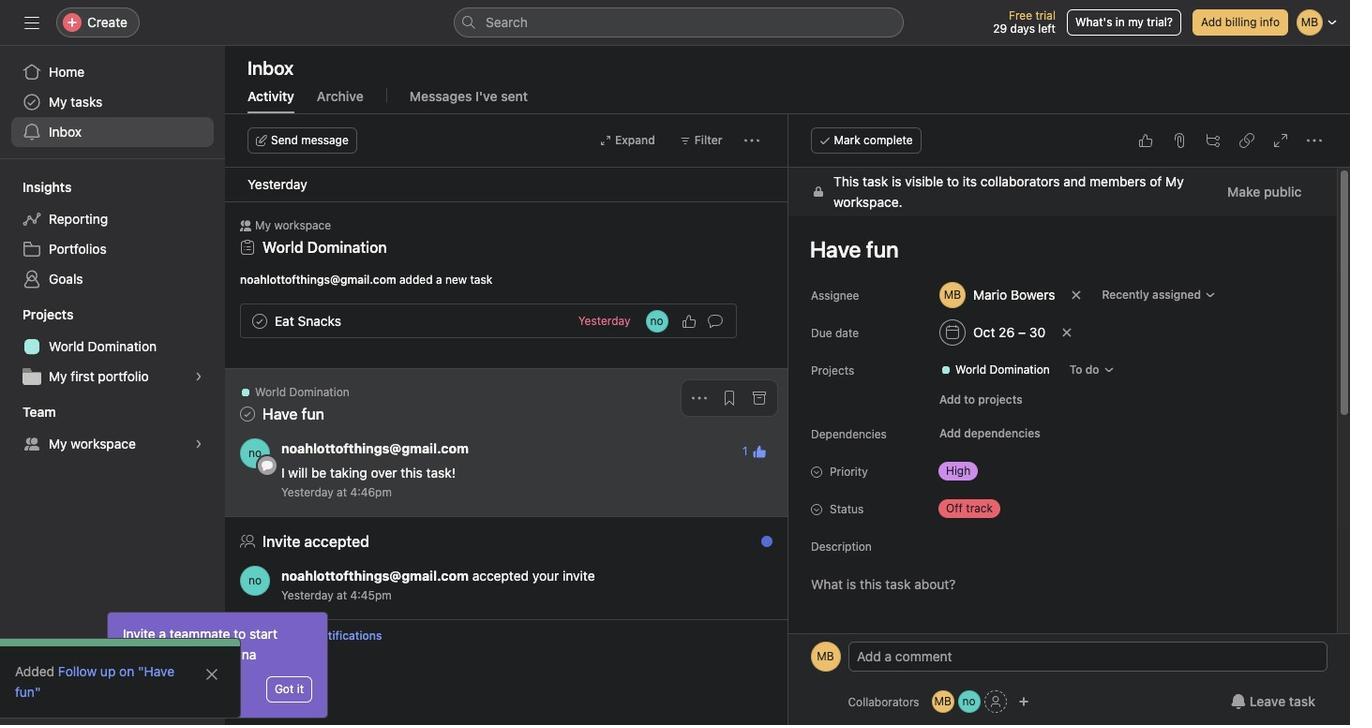 Task type: describe. For each thing, give the bounding box(es) containing it.
team button
[[0, 403, 56, 422]]

eat snacks
[[275, 313, 341, 329]]

asana
[[219, 647, 256, 663]]

my
[[1128, 15, 1144, 29]]

remove assignee image
[[1071, 290, 1082, 301]]

got
[[275, 683, 294, 697]]

leave task button
[[1219, 685, 1328, 719]]

your
[[532, 568, 559, 584]]

my for my tasks link at the top left
[[49, 94, 67, 110]]

domination inside have fun dialog
[[989, 363, 1049, 377]]

it
[[297, 683, 304, 697]]

collaborators
[[980, 173, 1059, 189]]

off
[[946, 502, 962, 516]]

assigned
[[1152, 288, 1201, 302]]

this task is visible to its collaborators and members of my workspace.
[[833, 173, 1183, 210]]

add to projects
[[939, 393, 1022, 407]]

to inside this task is visible to its collaborators and members of my workspace.
[[946, 173, 959, 189]]

world inside projects element
[[49, 338, 84, 354]]

more actions for this task image
[[1307, 133, 1322, 148]]

on
[[119, 664, 134, 680]]

first
[[71, 368, 94, 384]]

4:45pm
[[350, 589, 392, 603]]

noahlottofthings@gmail.com added a new task
[[240, 273, 492, 287]]

my inside this task is visible to its collaborators and members of my workspace.
[[1165, 173, 1183, 189]]

task for leave
[[1289, 694, 1315, 710]]

26
[[998, 324, 1014, 340]]

assignee
[[811, 289, 859, 303]]

to do
[[1069, 363, 1099, 377]]

follow up on "have fun" link
[[15, 664, 175, 700]]

domination up noahlottofthings@gmail.com added a new task
[[307, 239, 387, 256]]

dependencies
[[811, 428, 886, 442]]

copy task link image
[[1240, 133, 1255, 148]]

at inside the noahlottofthings@gmail.com i will be taking over this task! yesterday at 4:46pm
[[337, 486, 347, 500]]

messages i've sent
[[410, 88, 528, 104]]

Completed checkbox
[[248, 310, 271, 332]]

archive notification image
[[751, 539, 766, 554]]

workspace inside teams element
[[71, 436, 136, 452]]

to do button
[[1061, 357, 1122, 383]]

full screen image
[[1273, 133, 1288, 148]]

complete
[[864, 133, 913, 147]]

to
[[1069, 363, 1082, 377]]

domination up have fun
[[289, 385, 349, 399]]

what's
[[1075, 15, 1112, 29]]

collaborators
[[848, 695, 919, 709]]

my workspace inside teams element
[[49, 436, 136, 452]]

0 vertical spatial noahlottofthings@gmail.com
[[240, 273, 396, 287]]

domination inside projects element
[[88, 338, 157, 354]]

insights
[[23, 179, 72, 195]]

invite a teammate to start collaborating in asana got it
[[123, 626, 304, 697]]

hide sidebar image
[[24, 15, 39, 30]]

0 vertical spatial my workspace
[[255, 218, 331, 233]]

archive for archive
[[317, 88, 364, 104]]

tasks
[[71, 94, 103, 110]]

no right yesterday button
[[650, 314, 663, 328]]

eat
[[275, 313, 294, 329]]

noahlottofthings@gmail.com for invite accepted
[[281, 568, 469, 584]]

inbox link
[[11, 117, 214, 147]]

1 button
[[737, 439, 772, 465]]

start
[[249, 626, 277, 642]]

no button right yesterday button
[[646, 310, 668, 332]]

free
[[1009, 8, 1032, 23]]

to inside "button"
[[964, 393, 975, 407]]

world domination inside projects element
[[49, 338, 157, 354]]

will
[[288, 465, 308, 481]]

projects element
[[0, 298, 225, 396]]

added
[[15, 664, 58, 680]]

4:46pm
[[350, 486, 392, 500]]

left
[[1038, 22, 1056, 36]]

visible
[[905, 173, 943, 189]]

team
[[23, 404, 56, 420]]

insights element
[[0, 171, 225, 298]]

0 horizontal spatial mb button
[[811, 642, 841, 672]]

over
[[371, 465, 397, 481]]

bowers
[[1010, 287, 1055, 303]]

mark
[[834, 133, 860, 147]]

i
[[281, 465, 285, 481]]

world domination link inside have fun dialog
[[932, 361, 1057, 380]]

activity
[[248, 88, 294, 104]]

status
[[829, 503, 863, 517]]

0 comments image
[[707, 314, 722, 329]]

no right see details, my workspace icon
[[248, 446, 262, 460]]

accepted
[[472, 568, 529, 584]]

archive for archive all notifications
[[255, 629, 296, 643]]

mark complete
[[834, 133, 913, 147]]

no up start
[[248, 574, 262, 588]]

what's in my trial?
[[1075, 15, 1173, 29]]

1 horizontal spatial world domination link
[[263, 239, 387, 256]]

trial?
[[1147, 15, 1173, 29]]

0 horizontal spatial more actions image
[[691, 391, 706, 406]]

inbox inside "global" element
[[49, 124, 82, 140]]

0 vertical spatial 0 likes. click to like this task image
[[1138, 133, 1153, 148]]

add or remove collaborators image
[[1018, 697, 1029, 708]]

add for add to projects
[[939, 393, 961, 407]]

off track button
[[931, 496, 1043, 522]]

send message button
[[248, 128, 357, 154]]

add to bookmarks image
[[721, 391, 736, 406]]

search
[[486, 14, 528, 30]]

mario bowers
[[973, 287, 1055, 303]]

mark complete button
[[811, 128, 921, 154]]

add dependencies button
[[931, 421, 1048, 447]]

my tasks link
[[11, 87, 214, 117]]

add for add billing info
[[1201, 15, 1222, 29]]

do
[[1085, 363, 1099, 377]]

be
[[311, 465, 327, 481]]

world up eat
[[263, 239, 304, 256]]

invite a teammate to start collaborating in asana tooltip
[[108, 613, 327, 718]]

teammate
[[170, 626, 230, 642]]

and
[[1063, 173, 1086, 189]]

noahlottofthings@gmail.com link for invite accepted
[[281, 568, 469, 584]]

collaborating
[[123, 647, 202, 663]]

clear due date image
[[1061, 327, 1072, 338]]

this
[[401, 465, 423, 481]]

messages
[[410, 88, 472, 104]]

date
[[835, 326, 858, 340]]

snacks
[[298, 313, 341, 329]]

oct
[[973, 324, 995, 340]]

members
[[1089, 173, 1146, 189]]

completed image
[[248, 310, 271, 332]]

free trial 29 days left
[[993, 8, 1056, 36]]

1 horizontal spatial mb button
[[932, 691, 954, 714]]

my for my workspace link
[[49, 436, 67, 452]]

mario bowers button
[[931, 278, 1063, 312]]

to inside invite a teammate to start collaborating in asana got it
[[234, 626, 246, 642]]



Task type: vqa. For each thing, say whether or not it's contained in the screenshot.
"noahlottofthings@gmail.com" LINK corresponding to World Domination
yes



Task type: locate. For each thing, give the bounding box(es) containing it.
see details, my workspace image
[[193, 439, 204, 450]]

0 horizontal spatial a
[[159, 626, 166, 642]]

world domination inside have fun dialog
[[955, 363, 1049, 377]]

noahlottofthings@gmail.com link up over
[[281, 441, 469, 457]]

30
[[1029, 324, 1045, 340]]

no left 'add or remove collaborators' icon
[[963, 695, 976, 709]]

0 horizontal spatial world domination link
[[11, 332, 214, 362]]

workspace down my first portfolio
[[71, 436, 136, 452]]

1 horizontal spatial task
[[862, 173, 888, 189]]

task right leave
[[1289, 694, 1315, 710]]

taking
[[330, 465, 367, 481]]

add inside "button"
[[939, 393, 961, 407]]

workspace
[[274, 218, 331, 233], [71, 436, 136, 452]]

archive all notifications
[[255, 629, 382, 643]]

add to projects button
[[931, 387, 1031, 413]]

0 horizontal spatial in
[[205, 647, 216, 663]]

a
[[436, 273, 442, 287], [159, 626, 166, 642]]

archive left all
[[255, 629, 296, 643]]

1 horizontal spatial more actions image
[[744, 133, 759, 148]]

leave task
[[1250, 694, 1315, 710]]

my down send
[[255, 218, 271, 233]]

a left 'new'
[[436, 273, 442, 287]]

make
[[1227, 184, 1260, 200]]

world domination up my first portfolio
[[49, 338, 157, 354]]

world domination link up portfolio
[[11, 332, 214, 362]]

1 horizontal spatial workspace
[[274, 218, 331, 233]]

workspace up noahlottofthings@gmail.com added a new task
[[274, 218, 331, 233]]

world up have fun
[[255, 385, 286, 399]]

world up 'add to projects'
[[955, 363, 986, 377]]

send
[[271, 133, 298, 147]]

home
[[49, 64, 85, 80]]

search button
[[454, 8, 904, 38]]

projects down 'goals'
[[23, 307, 74, 323]]

my down team
[[49, 436, 67, 452]]

projects inside main content
[[811, 364, 854, 378]]

1 vertical spatial more actions image
[[691, 391, 706, 406]]

world domination link up noahlottofthings@gmail.com added a new task
[[263, 239, 387, 256]]

1 vertical spatial workspace
[[71, 436, 136, 452]]

new
[[445, 273, 467, 287]]

expand button
[[592, 128, 664, 154]]

1 horizontal spatial a
[[436, 273, 442, 287]]

add inside button
[[1201, 15, 1222, 29]]

1 vertical spatial mb
[[934, 695, 951, 709]]

1 horizontal spatial 0 likes. click to like this task image
[[1138, 133, 1153, 148]]

my inside teams element
[[49, 436, 67, 452]]

noahlottofthings@gmail.com up snacks
[[240, 273, 396, 287]]

1 horizontal spatial archive
[[317, 88, 364, 104]]

days
[[1010, 22, 1035, 36]]

0 horizontal spatial projects
[[23, 307, 74, 323]]

teams element
[[0, 396, 225, 463]]

this
[[833, 173, 859, 189]]

0 horizontal spatial archive
[[255, 629, 296, 643]]

see details, my first portfolio image
[[193, 371, 204, 383]]

task
[[862, 173, 888, 189], [470, 273, 492, 287], [1289, 694, 1315, 710]]

0 likes. click to like this task image left 0 comments icon
[[681, 314, 696, 329]]

off track
[[946, 502, 993, 516]]

to
[[946, 173, 959, 189], [964, 393, 975, 407], [234, 626, 246, 642]]

archive up message
[[317, 88, 364, 104]]

0 vertical spatial at
[[337, 486, 347, 500]]

goals
[[49, 271, 83, 287]]

invite
[[123, 626, 155, 642]]

in up close icon
[[205, 647, 216, 663]]

1 vertical spatial add
[[939, 393, 961, 407]]

1 vertical spatial in
[[205, 647, 216, 663]]

at left the 4:45pm at the left of page
[[337, 589, 347, 603]]

world inside main content
[[955, 363, 986, 377]]

task left is
[[862, 173, 888, 189]]

0 likes. click to like this task image left attachments: add a file to this task, have fun icon
[[1138, 133, 1153, 148]]

my inside "global" element
[[49, 94, 67, 110]]

1 vertical spatial archive
[[255, 629, 296, 643]]

0 vertical spatial workspace
[[274, 218, 331, 233]]

0 vertical spatial task
[[862, 173, 888, 189]]

high
[[946, 464, 970, 478]]

2 vertical spatial noahlottofthings@gmail.com
[[281, 568, 469, 584]]

have fun dialog
[[788, 114, 1350, 726]]

add for add dependencies
[[939, 427, 961, 441]]

task inside 'button'
[[1289, 694, 1315, 710]]

main content
[[788, 168, 1336, 726]]

no button left 'add or remove collaborators' icon
[[958, 691, 980, 714]]

noahlottofthings@gmail.com up over
[[281, 441, 469, 457]]

add dependencies
[[939, 427, 1040, 441]]

my right of
[[1165, 173, 1183, 189]]

0 vertical spatial noahlottofthings@gmail.com link
[[281, 441, 469, 457]]

2 vertical spatial to
[[234, 626, 246, 642]]

noahlottofthings@gmail.com accepted your invite yesterday at 4:45pm
[[281, 568, 595, 603]]

0 horizontal spatial to
[[234, 626, 246, 642]]

my workspace link
[[11, 429, 214, 459]]

my left tasks
[[49, 94, 67, 110]]

1 horizontal spatial mb
[[934, 695, 951, 709]]

2 vertical spatial task
[[1289, 694, 1315, 710]]

add inside button
[[939, 427, 961, 441]]

0 vertical spatial add
[[1201, 15, 1222, 29]]

follow up on "have fun"
[[15, 664, 175, 700]]

to left projects
[[964, 393, 975, 407]]

0 horizontal spatial inbox
[[49, 124, 82, 140]]

task!
[[426, 465, 456, 481]]

1 horizontal spatial to
[[946, 173, 959, 189]]

world domination up projects
[[955, 363, 1049, 377]]

no button left i on the left bottom
[[240, 439, 270, 469]]

in inside invite a teammate to start collaborating in asana got it
[[205, 647, 216, 663]]

messages i've sent link
[[410, 88, 528, 113]]

world domination up have fun
[[255, 385, 349, 399]]

noahlottofthings@gmail.com inside noahlottofthings@gmail.com accepted your invite yesterday at 4:45pm
[[281, 568, 469, 584]]

public
[[1263, 184, 1301, 200]]

"have
[[138, 664, 175, 680]]

yesterday button
[[578, 314, 631, 328]]

my workspace
[[255, 218, 331, 233], [49, 436, 136, 452]]

no inside have fun dialog
[[963, 695, 976, 709]]

at inside noahlottofthings@gmail.com accepted your invite yesterday at 4:45pm
[[337, 589, 347, 603]]

projects inside dropdown button
[[23, 307, 74, 323]]

world domination link up projects
[[932, 361, 1057, 380]]

0 horizontal spatial workspace
[[71, 436, 136, 452]]

0 likes. click to like this task image
[[1138, 133, 1153, 148], [681, 314, 696, 329]]

added
[[399, 273, 433, 287]]

add up high
[[939, 427, 961, 441]]

to left its
[[946, 173, 959, 189]]

task right 'new'
[[470, 273, 492, 287]]

insights button
[[0, 178, 72, 197]]

global element
[[0, 46, 225, 158]]

0 vertical spatial inbox
[[248, 57, 294, 79]]

projects down due date
[[811, 364, 854, 378]]

0 vertical spatial a
[[436, 273, 442, 287]]

more actions image right filter
[[744, 133, 759, 148]]

high button
[[931, 458, 1043, 485]]

Task Name text field
[[797, 228, 1314, 271]]

inbox up activity
[[248, 57, 294, 79]]

invite accepted
[[263, 533, 369, 550]]

1 noahlottofthings@gmail.com link from the top
[[281, 441, 469, 457]]

world domination up noahlottofthings@gmail.com added a new task
[[263, 239, 387, 256]]

2 horizontal spatial world domination link
[[932, 361, 1057, 380]]

mb
[[817, 650, 834, 664], [934, 695, 951, 709]]

2 at from the top
[[337, 589, 347, 603]]

add subtask image
[[1206, 133, 1221, 148]]

0 horizontal spatial task
[[470, 273, 492, 287]]

portfolios
[[49, 241, 107, 257]]

0 vertical spatial mb button
[[811, 642, 841, 672]]

projects button
[[0, 306, 74, 324]]

fun"
[[15, 684, 41, 700]]

noahlottofthings@gmail.com link for world domination
[[281, 441, 469, 457]]

2 horizontal spatial to
[[964, 393, 975, 407]]

1 horizontal spatial inbox
[[248, 57, 294, 79]]

domination up portfolio
[[88, 338, 157, 354]]

inbox down my tasks
[[49, 124, 82, 140]]

home link
[[11, 57, 214, 87]]

0 horizontal spatial 0 likes. click to like this task image
[[681, 314, 696, 329]]

1 vertical spatial to
[[964, 393, 975, 407]]

1 vertical spatial at
[[337, 589, 347, 603]]

0 vertical spatial to
[[946, 173, 959, 189]]

1 vertical spatial inbox
[[49, 124, 82, 140]]

my workspace down send message button
[[255, 218, 331, 233]]

billing
[[1225, 15, 1257, 29]]

due date
[[811, 326, 858, 340]]

priority
[[829, 465, 867, 479]]

1 vertical spatial a
[[159, 626, 166, 642]]

my left first
[[49, 368, 67, 384]]

0 horizontal spatial mb
[[817, 650, 834, 664]]

more actions image
[[744, 133, 759, 148], [691, 391, 706, 406]]

at
[[337, 486, 347, 500], [337, 589, 347, 603]]

2 vertical spatial add
[[939, 427, 961, 441]]

0 vertical spatial projects
[[23, 307, 74, 323]]

1 vertical spatial my workspace
[[49, 436, 136, 452]]

1 vertical spatial task
[[470, 273, 492, 287]]

my first portfolio link
[[11, 362, 214, 392]]

noahlottofthings@gmail.com up the 4:45pm at the left of page
[[281, 568, 469, 584]]

in left my
[[1116, 15, 1125, 29]]

my inside projects element
[[49, 368, 67, 384]]

world up first
[[49, 338, 84, 354]]

search list box
[[454, 8, 904, 38]]

what's in my trial? button
[[1067, 9, 1181, 36]]

portfolio
[[98, 368, 149, 384]]

sent
[[501, 88, 528, 104]]

1 horizontal spatial in
[[1116, 15, 1125, 29]]

projects
[[978, 393, 1022, 407]]

yesterday inside noahlottofthings@gmail.com accepted your invite yesterday at 4:45pm
[[281, 589, 334, 603]]

2 noahlottofthings@gmail.com link from the top
[[281, 568, 469, 584]]

1
[[743, 444, 748, 458]]

29
[[993, 22, 1007, 36]]

portfolios link
[[11, 234, 214, 264]]

of
[[1149, 173, 1162, 189]]

add
[[1201, 15, 1222, 29], [939, 393, 961, 407], [939, 427, 961, 441]]

1 at from the top
[[337, 486, 347, 500]]

task inside this task is visible to its collaborators and members of my workspace.
[[862, 173, 888, 189]]

in inside button
[[1116, 15, 1125, 29]]

attachments: add a file to this task, have fun image
[[1172, 133, 1187, 148]]

in
[[1116, 15, 1125, 29], [205, 647, 216, 663]]

its
[[962, 173, 977, 189]]

noahlottofthings@gmail.com link up the 4:45pm at the left of page
[[281, 568, 469, 584]]

archive notification image
[[751, 391, 766, 406]]

1 vertical spatial noahlottofthings@gmail.com link
[[281, 568, 469, 584]]

yesterday
[[248, 176, 307, 192], [578, 314, 631, 328], [281, 486, 334, 500], [281, 589, 334, 603]]

no button up start
[[240, 566, 270, 596]]

my workspace down team
[[49, 436, 136, 452]]

domination up projects
[[989, 363, 1049, 377]]

1 vertical spatial noahlottofthings@gmail.com
[[281, 441, 469, 457]]

add billing info button
[[1193, 9, 1288, 36]]

my
[[49, 94, 67, 110], [1165, 173, 1183, 189], [255, 218, 271, 233], [49, 368, 67, 384], [49, 436, 67, 452]]

got it button
[[266, 677, 312, 703]]

0 vertical spatial archive
[[317, 88, 364, 104]]

main content inside have fun dialog
[[788, 168, 1336, 726]]

1 vertical spatial projects
[[811, 364, 854, 378]]

my for my first portfolio link
[[49, 368, 67, 384]]

world
[[263, 239, 304, 256], [49, 338, 84, 354], [955, 363, 986, 377], [255, 385, 286, 399]]

close image
[[204, 668, 219, 683]]

more actions image left add to bookmarks image
[[691, 391, 706, 406]]

noahlottofthings@gmail.com i will be taking over this task! yesterday at 4:46pm
[[281, 441, 469, 500]]

is
[[891, 173, 901, 189]]

0 vertical spatial more actions image
[[744, 133, 759, 148]]

add left the billing
[[1201, 15, 1222, 29]]

main content containing this task is visible to its collaborators and members of my workspace.
[[788, 168, 1336, 726]]

task for this
[[862, 173, 888, 189]]

0 horizontal spatial my workspace
[[49, 436, 136, 452]]

yesterday inside the noahlottofthings@gmail.com i will be taking over this task! yesterday at 4:46pm
[[281, 486, 334, 500]]

a inside invite a teammate to start collaborating in asana got it
[[159, 626, 166, 642]]

a up collaborating
[[159, 626, 166, 642]]

up
[[100, 664, 116, 680]]

archive inside "button"
[[255, 629, 296, 643]]

goals link
[[11, 264, 214, 294]]

0 vertical spatial in
[[1116, 15, 1125, 29]]

recently
[[1102, 288, 1149, 302]]

my first portfolio
[[49, 368, 149, 384]]

add left projects
[[939, 393, 961, 407]]

0 vertical spatial mb
[[817, 650, 834, 664]]

to up the asana
[[234, 626, 246, 642]]

1 vertical spatial 0 likes. click to like this task image
[[681, 314, 696, 329]]

1 horizontal spatial my workspace
[[255, 218, 331, 233]]

description
[[811, 540, 871, 554]]

notifications
[[314, 629, 382, 643]]

no
[[650, 314, 663, 328], [248, 446, 262, 460], [248, 574, 262, 588], [963, 695, 976, 709]]

at down taking
[[337, 486, 347, 500]]

1 horizontal spatial projects
[[811, 364, 854, 378]]

1 vertical spatial mb button
[[932, 691, 954, 714]]

noahlottofthings@gmail.com for world domination
[[281, 441, 469, 457]]

2 horizontal spatial task
[[1289, 694, 1315, 710]]



